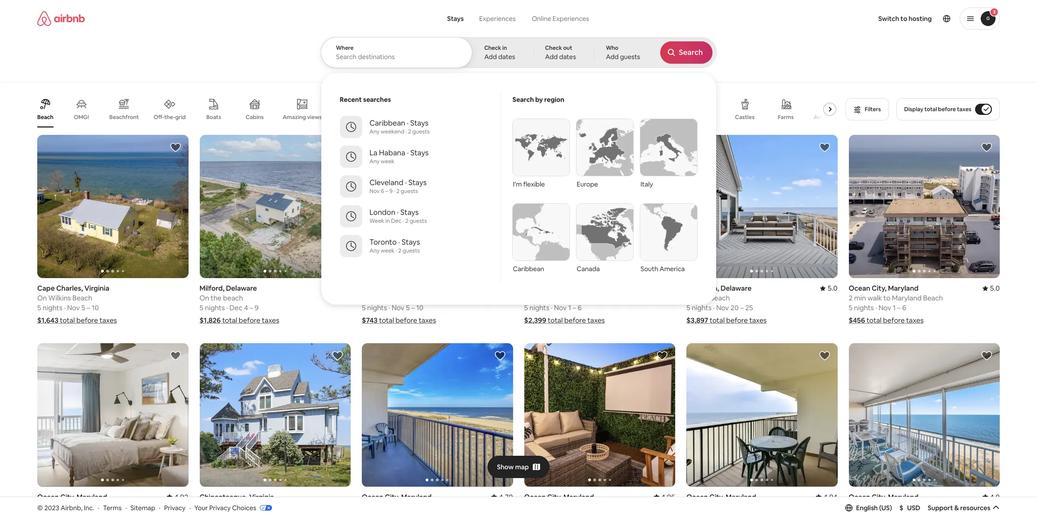 Task type: locate. For each thing, give the bounding box(es) containing it.
caribbean inside caribbean · stays any weekend · 2 guests
[[370, 118, 405, 128]]

3 button
[[960, 7, 1000, 30]]

1 horizontal spatial add
[[545, 53, 558, 61]]

experiences inside button
[[479, 14, 516, 23]]

2 right london at left
[[405, 217, 408, 225]]

0 horizontal spatial amazing
[[283, 114, 306, 121]]

1 vertical spatial virginia
[[249, 493, 274, 502]]

0 horizontal spatial experiences
[[479, 14, 516, 23]]

1 vertical spatial dec
[[229, 304, 242, 313]]

2 ocean city, maryland from the left
[[524, 493, 594, 502]]

9
[[389, 188, 393, 195], [255, 304, 259, 313]]

2 check from the left
[[545, 44, 562, 52]]

4 nights from the left
[[529, 304, 549, 313]]

amazing
[[283, 114, 306, 121], [814, 114, 837, 121]]

stays inside london · stays week in dec · 2 guests
[[400, 208, 419, 217]]

0 horizontal spatial dates
[[498, 53, 515, 61]]

stays right habana
[[410, 148, 429, 158]]

check inside check in add dates
[[484, 44, 501, 52]]

9 up london at left
[[389, 188, 393, 195]]

recent searches
[[340, 95, 391, 104]]

what can we help you find? tab list
[[440, 9, 524, 28]]

support
[[928, 504, 953, 513]]

london · stays week in dec · 2 guests
[[370, 208, 427, 225]]

on inside 'ocean city, maryland on maryland beach'
[[849, 503, 858, 512]]

a-
[[692, 114, 698, 121]]

dec
[[391, 217, 402, 225], [229, 304, 242, 313]]

1 nights from the left
[[43, 304, 62, 313]]

0 vertical spatial any
[[370, 128, 379, 136]]

beach inside ocean city, maryland 2 min walk to maryland beach 5 nights · nov 1 – 6 $456 total before taxes
[[923, 294, 943, 303]]

5.0
[[828, 284, 837, 293], [990, 284, 1000, 293]]

nov
[[370, 188, 380, 195], [67, 304, 80, 313], [392, 304, 404, 313], [554, 304, 567, 313], [716, 304, 729, 313], [879, 304, 891, 313]]

5
[[37, 304, 41, 313], [81, 304, 85, 313], [200, 304, 203, 313], [362, 304, 366, 313], [406, 304, 410, 313], [524, 304, 528, 313], [686, 304, 690, 313], [849, 304, 853, 313]]

farms
[[778, 114, 794, 121]]

stays for cleveland · stays
[[408, 178, 427, 188]]

0 horizontal spatial to
[[884, 294, 890, 303]]

2 privacy from the left
[[209, 504, 231, 513]]

– inside 5 nights · nov 1 – 6 $2,399 total before taxes
[[573, 304, 576, 313]]

amazing for amazing views
[[283, 114, 306, 121]]

dec left 4
[[229, 304, 242, 313]]

2 week from the top
[[381, 247, 394, 255]]

before
[[938, 106, 956, 113], [76, 316, 98, 325], [239, 316, 260, 325], [396, 316, 417, 325], [564, 316, 586, 325], [726, 316, 748, 325], [883, 316, 905, 325]]

cleveland · stays nov 6 – 9 · 2 guests
[[370, 178, 427, 195]]

on inside frederica, delaware on the beach 5 nights · nov 20 – 25 $3,897 total before taxes
[[686, 294, 696, 303]]

0 vertical spatial in
[[502, 44, 507, 52]]

1 inside 5 nights · nov 1 – 6 $2,399 total before taxes
[[568, 304, 571, 313]]

on
[[37, 294, 47, 303], [200, 294, 209, 303], [686, 294, 696, 303], [37, 503, 47, 512], [200, 503, 209, 512], [849, 503, 858, 512]]

stays for caribbean · stays
[[410, 118, 429, 128]]

0 horizontal spatial 10
[[92, 304, 99, 313]]

2 horizontal spatial ocean city, maryland
[[686, 493, 756, 502]]

2 inside toronto · stays any week · 2 guests
[[398, 247, 401, 255]]

show
[[497, 463, 514, 472]]

to right switch
[[901, 14, 907, 23]]

amazing views
[[283, 114, 322, 121]]

stays inside caribbean · stays any weekend · 2 guests
[[410, 118, 429, 128]]

1 vertical spatial in
[[385, 217, 390, 225]]

1 horizontal spatial dec
[[391, 217, 402, 225]]

dec inside 'milford, delaware on the beach 5 nights · dec 4 – 9 $1,826 total before taxes'
[[229, 304, 242, 313]]

2 left 'min'
[[849, 294, 853, 303]]

before right $743
[[396, 316, 417, 325]]

english (us) button
[[845, 504, 892, 513]]

the down chincoteague,
[[211, 503, 221, 512]]

0 horizontal spatial 9
[[255, 304, 259, 313]]

privacy link
[[164, 504, 185, 513]]

to right walk
[[884, 294, 890, 303]]

1 vertical spatial any
[[370, 158, 379, 165]]

1 horizontal spatial ocean city, maryland
[[524, 493, 594, 502]]

nights up "$2,399"
[[529, 304, 549, 313]]

2 any from the top
[[370, 158, 379, 165]]

before inside 5 nights · nov 1 – 6 $2,399 total before taxes
[[564, 316, 586, 325]]

3 ocean city, maryland from the left
[[686, 493, 756, 502]]

city,
[[872, 284, 887, 293], [60, 493, 75, 502], [385, 493, 400, 502], [547, 493, 562, 502], [709, 493, 724, 502], [872, 493, 887, 502]]

delaware inside frederica, delaware on the beach 5 nights · nov 20 – 25 $3,897 total before taxes
[[721, 284, 752, 293]]

1 horizontal spatial privacy
[[209, 504, 231, 513]]

1 experiences from the left
[[479, 14, 516, 23]]

2 inside ocean city, maryland 2 min walk to maryland beach 5 nights · nov 1 – 6 $456 total before taxes
[[849, 294, 853, 303]]

3 add from the left
[[606, 53, 619, 61]]

amazing left views
[[283, 114, 306, 121]]

check down experiences button
[[484, 44, 501, 52]]

the for dec
[[211, 294, 221, 303]]

$2,399
[[524, 316, 546, 325]]

1 horizontal spatial check
[[545, 44, 562, 52]]

stays inside la habana · stays any week
[[410, 148, 429, 158]]

1 1 from the left
[[568, 304, 571, 313]]

0 horizontal spatial virginia
[[84, 284, 109, 293]]

2 right toronto at top
[[398, 247, 401, 255]]

check
[[484, 44, 501, 52], [545, 44, 562, 52]]

delaware for 4
[[226, 284, 257, 293]]

any for caribbean · stays
[[370, 128, 379, 136]]

taxes inside frederica, delaware on the beach 5 nights · nov 20 – 25 $3,897 total before taxes
[[749, 316, 767, 325]]

total right $743
[[379, 316, 394, 325]]

national parks
[[552, 114, 590, 121]]

add to wishlist: frederica, delaware image
[[819, 142, 830, 153]]

1 horizontal spatial dates
[[559, 53, 576, 61]]

6 nights from the left
[[854, 304, 874, 313]]

2 experiences from the left
[[553, 14, 589, 23]]

1 horizontal spatial 1
[[893, 304, 896, 313]]

check for check in add dates
[[484, 44, 501, 52]]

5 inside ocean city, maryland 2 min walk to maryland beach 5 nights · nov 1 – 6 $456 total before taxes
[[849, 304, 853, 313]]

5 nights from the left
[[692, 304, 712, 313]]

check for check out add dates
[[545, 44, 562, 52]]

stays right homes
[[410, 118, 429, 128]]

canada
[[577, 265, 600, 273]]

beach down chincoteague,
[[223, 503, 243, 512]]

1 horizontal spatial virginia
[[249, 493, 274, 502]]

before right "$2,399"
[[564, 316, 586, 325]]

milford, delaware on the beach 5 nights · dec 4 – 9 $1,826 total before taxes
[[200, 284, 279, 325]]

the down frederica,
[[697, 294, 708, 303]]

total
[[924, 106, 937, 113], [60, 316, 75, 325], [222, 316, 237, 325], [379, 316, 394, 325], [548, 316, 563, 325], [710, 316, 725, 325], [867, 316, 882, 325]]

cape
[[37, 284, 55, 293]]

2 inside caribbean · stays any weekend · 2 guests
[[408, 128, 411, 136]]

1 delaware from the left
[[226, 284, 257, 293]]

nights inside ocean city, maryland 2 min walk to maryland beach 5 nights · nov 1 – 6 $456 total before taxes
[[854, 304, 874, 313]]

1 horizontal spatial caribbean
[[513, 265, 544, 273]]

stays inside cleveland · stays nov 6 – 9 · 2 guests
[[408, 178, 427, 188]]

8 5 from the left
[[849, 304, 853, 313]]

the-
[[164, 114, 175, 121]]

before right $456
[[883, 316, 905, 325]]

1 10 from the left
[[92, 304, 99, 313]]

1 ocean city, maryland from the left
[[362, 493, 432, 502]]

1 5.0 from the left
[[828, 284, 837, 293]]

3 any from the top
[[370, 247, 379, 255]]

dates down experiences button
[[498, 53, 515, 61]]

0 vertical spatial caribbean
[[370, 118, 405, 128]]

total inside ocean city, maryland 2 min walk to maryland beach 5 nights · nov 1 – 6 $456 total before taxes
[[867, 316, 882, 325]]

ocean inside ocean city, maryland 2 min walk to maryland beach 5 nights · nov 1 – 6 $456 total before taxes
[[849, 284, 870, 293]]

3 5 from the left
[[200, 304, 203, 313]]

before inside cape charles, virginia on wilkins beach 5 nights · nov 5 – 10 $1,643 total before taxes
[[76, 316, 98, 325]]

resources
[[960, 504, 990, 513]]

toronto · stays any week · 2 guests
[[370, 237, 420, 255]]

1 week from the top
[[381, 158, 394, 165]]

beach down the milford,
[[223, 294, 243, 303]]

dec right week
[[391, 217, 402, 225]]

6 inside ocean city, maryland 2 min walk to maryland beach 5 nights · nov 1 – 6 $456 total before taxes
[[902, 304, 906, 313]]

9 right 4
[[255, 304, 259, 313]]

ocean city, maryland for 4.96
[[524, 493, 594, 502]]

5 nights · nov 1 – 6 $2,399 total before taxes
[[524, 304, 605, 325]]

· inside 5 nights · nov 5 – 10 $743 total before taxes
[[389, 304, 390, 313]]

week down week
[[381, 247, 394, 255]]

check left out
[[545, 44, 562, 52]]

2 10 from the left
[[416, 304, 423, 313]]

&
[[954, 504, 959, 513]]

add down who
[[606, 53, 619, 61]]

None search field
[[321, 0, 716, 305]]

beach inside 'milford, delaware on the beach 5 nights · dec 4 – 9 $1,826 total before taxes'
[[223, 294, 243, 303]]

in inside check in add dates
[[502, 44, 507, 52]]

privacy down the 4.92 out of 5 average rating image
[[164, 504, 185, 513]]

experiences up check in add dates
[[479, 14, 516, 23]]

total right $1,643
[[60, 316, 75, 325]]

2 vertical spatial any
[[370, 247, 379, 255]]

0 horizontal spatial 1
[[568, 304, 571, 313]]

frederica,
[[686, 284, 719, 293]]

before right display
[[938, 106, 956, 113]]

before down the charles,
[[76, 316, 98, 325]]

delaware up 4
[[226, 284, 257, 293]]

any down week
[[370, 247, 379, 255]]

nights down 'min'
[[854, 304, 874, 313]]

1 add from the left
[[484, 53, 497, 61]]

guests inside london · stays week in dec · 2 guests
[[410, 217, 427, 225]]

total right display
[[924, 106, 937, 113]]

0 horizontal spatial check
[[484, 44, 501, 52]]

nights up $3,897
[[692, 304, 712, 313]]

experiences button
[[471, 9, 524, 28]]

check inside check out add dates
[[545, 44, 562, 52]]

ocean
[[849, 284, 870, 293], [37, 493, 59, 502], [362, 493, 383, 502], [524, 493, 546, 502], [686, 493, 708, 502], [849, 493, 870, 502], [48, 503, 70, 512]]

3 nights from the left
[[367, 304, 387, 313]]

terms · sitemap · privacy ·
[[103, 504, 191, 513]]

the inside 'milford, delaware on the beach 5 nights · dec 4 – 9 $1,826 total before taxes'
[[211, 294, 221, 303]]

mansions
[[338, 114, 362, 121]]

none search field containing caribbean · stays
[[321, 0, 716, 305]]

– inside 'milford, delaware on the beach 5 nights · dec 4 – 9 $1,826 total before taxes'
[[250, 304, 253, 313]]

virginia right the charles,
[[84, 284, 109, 293]]

any up cleveland
[[370, 158, 379, 165]]

virginia inside cape charles, virginia on wilkins beach 5 nights · nov 5 – 10 $1,643 total before taxes
[[84, 284, 109, 293]]

nights inside 'milford, delaware on the beach 5 nights · dec 4 – 9 $1,826 total before taxes'
[[205, 304, 225, 313]]

guests inside caribbean · stays any weekend · 2 guests
[[412, 128, 430, 136]]

switch
[[878, 14, 899, 23]]

stays right cleveland
[[408, 178, 427, 188]]

beach down frederica,
[[710, 294, 730, 303]]

stays right toronto at top
[[402, 237, 420, 247]]

2 right weekend
[[408, 128, 411, 136]]

add to wishlist: cape charles, virginia image
[[170, 142, 181, 153]]

6
[[381, 188, 384, 195], [578, 304, 582, 313], [902, 304, 906, 313]]

stays left experiences button
[[447, 14, 464, 23]]

4.9 out of 5 average rating image
[[982, 493, 1000, 502]]

0 vertical spatial virginia
[[84, 284, 109, 293]]

guests inside who add guests
[[620, 53, 640, 61]]

amazing left pools at top right
[[814, 114, 837, 121]]

nights up $743
[[367, 304, 387, 313]]

total right $3,897
[[710, 316, 725, 325]]

2 horizontal spatial 6
[[902, 304, 906, 313]]

0 horizontal spatial 5.0
[[828, 284, 837, 293]]

0 vertical spatial to
[[901, 14, 907, 23]]

privacy inside your privacy choices link
[[209, 504, 231, 513]]

beach for nov
[[710, 294, 730, 303]]

search
[[512, 95, 534, 104]]

usd
[[907, 504, 920, 513]]

dates down out
[[559, 53, 576, 61]]

2
[[408, 128, 411, 136], [396, 188, 400, 195], [405, 217, 408, 225], [398, 247, 401, 255], [849, 294, 853, 303]]

any inside toronto · stays any week · 2 guests
[[370, 247, 379, 255]]

toronto
[[370, 237, 397, 247]]

design
[[654, 114, 672, 121]]

experiences right online
[[553, 14, 589, 23]]

ocean city, maryland for 4.79
[[362, 493, 432, 502]]

2 add from the left
[[545, 53, 558, 61]]

any for toronto · stays
[[370, 247, 379, 255]]

20
[[730, 304, 739, 313]]

week right la
[[381, 158, 394, 165]]

1 horizontal spatial delaware
[[721, 284, 752, 293]]

0 horizontal spatial add
[[484, 53, 497, 61]]

dates inside check in add dates
[[498, 53, 515, 61]]

1 horizontal spatial experiences
[[553, 14, 589, 23]]

0 vertical spatial dec
[[391, 217, 402, 225]]

ocean city, maryland
[[362, 493, 432, 502], [524, 493, 594, 502], [686, 493, 756, 502]]

0 horizontal spatial delaware
[[226, 284, 257, 293]]

1
[[568, 304, 571, 313], [893, 304, 896, 313]]

online experiences
[[532, 14, 589, 23]]

· inside frederica, delaware on the beach 5 nights · nov 20 – 25 $3,897 total before taxes
[[713, 304, 715, 313]]

america
[[660, 265, 685, 273]]

4 add to wishlist: ocean city, maryland image from the left
[[981, 351, 992, 362]]

in
[[502, 44, 507, 52], [385, 217, 390, 225]]

1 vertical spatial 9
[[255, 304, 259, 313]]

– inside 5 nights · nov 5 – 10 $743 total before taxes
[[411, 304, 415, 313]]

cleveland
[[370, 178, 403, 188]]

stays tab panel
[[321, 37, 716, 305]]

filters
[[865, 106, 881, 113]]

before down 4
[[239, 316, 260, 325]]

0 horizontal spatial ocean city, maryland
[[362, 493, 432, 502]]

7 5 from the left
[[686, 304, 690, 313]]

la
[[370, 148, 377, 158]]

nights down wilkins in the bottom of the page
[[43, 304, 62, 313]]

nights up $1,826
[[205, 304, 225, 313]]

1 horizontal spatial 10
[[416, 304, 423, 313]]

0 horizontal spatial caribbean
[[370, 118, 405, 128]]

5 5 from the left
[[406, 304, 410, 313]]

the for nov
[[697, 294, 708, 303]]

the down the milford,
[[211, 294, 221, 303]]

1 horizontal spatial in
[[502, 44, 507, 52]]

online
[[532, 14, 551, 23]]

total right "$2,399"
[[548, 316, 563, 325]]

cabins
[[246, 114, 264, 121]]

add inside who add guests
[[606, 53, 619, 61]]

ocean city, maryland for 4.94
[[686, 493, 756, 502]]

virginia inside chincoteague, virginia on the beach
[[249, 493, 274, 502]]

0 horizontal spatial privacy
[[164, 504, 185, 513]]

nov inside cape charles, virginia on wilkins beach 5 nights · nov 5 – 10 $1,643 total before taxes
[[67, 304, 80, 313]]

privacy down chincoteague,
[[209, 504, 231, 513]]

2 delaware from the left
[[721, 284, 752, 293]]

caribbean for caribbean · stays any weekend · 2 guests
[[370, 118, 405, 128]]

0 horizontal spatial dec
[[229, 304, 242, 313]]

1 horizontal spatial 5.0
[[990, 284, 1000, 293]]

maryland
[[888, 284, 918, 293], [892, 294, 922, 303], [77, 493, 107, 502], [401, 493, 432, 502], [563, 493, 594, 502], [726, 493, 756, 502], [888, 493, 918, 502], [860, 503, 889, 512]]

south america
[[641, 265, 685, 273]]

min
[[854, 294, 866, 303]]

any down tiny
[[370, 128, 379, 136]]

virginia up choices
[[249, 493, 274, 502]]

add to wishlist: ocean city, maryland image
[[494, 142, 505, 153], [981, 142, 992, 153], [494, 351, 505, 362]]

delaware up 20
[[721, 284, 752, 293]]

show map
[[497, 463, 529, 472]]

hosting
[[909, 14, 932, 23]]

5 inside frederica, delaware on the beach 5 nights · nov 20 – 25 $3,897 total before taxes
[[686, 304, 690, 313]]

0 horizontal spatial in
[[385, 217, 390, 225]]

guests
[[620, 53, 640, 61], [412, 128, 430, 136], [401, 188, 418, 195], [410, 217, 427, 225], [403, 247, 420, 255]]

beach
[[223, 294, 243, 303], [710, 294, 730, 303], [223, 503, 243, 512]]

0 vertical spatial 9
[[389, 188, 393, 195]]

add to wishlist: milford, delaware image
[[332, 142, 343, 153]]

add to wishlist: ocean city, maryland image
[[170, 351, 181, 362], [657, 351, 668, 362], [819, 351, 830, 362], [981, 351, 992, 362]]

$456
[[849, 316, 865, 325]]

2 horizontal spatial add
[[606, 53, 619, 61]]

2 5.0 from the left
[[990, 284, 1000, 293]]

dates for check in add dates
[[498, 53, 515, 61]]

· inside la habana · stays any week
[[407, 148, 409, 158]]

off-the-grid
[[154, 114, 186, 121]]

group
[[37, 91, 853, 128], [37, 135, 188, 279], [200, 135, 351, 279], [362, 135, 513, 279], [524, 135, 675, 279], [686, 135, 837, 279], [849, 135, 1000, 279], [37, 344, 188, 487], [200, 344, 351, 487], [362, 344, 513, 487], [524, 344, 675, 487], [686, 344, 837, 487], [849, 344, 1000, 487]]

your privacy choices
[[194, 504, 256, 513]]

2 nights from the left
[[205, 304, 225, 313]]

2 inside london · stays week in dec · 2 guests
[[405, 217, 408, 225]]

add down experiences button
[[484, 53, 497, 61]]

stays for toronto · stays
[[402, 237, 420, 247]]

1 dates from the left
[[498, 53, 515, 61]]

6 5 from the left
[[524, 304, 528, 313]]

1 check from the left
[[484, 44, 501, 52]]

0 vertical spatial week
[[381, 158, 394, 165]]

recent searches group
[[329, 92, 500, 261]]

4.9
[[990, 493, 1000, 502]]

1 horizontal spatial 9
[[389, 188, 393, 195]]

sitemap
[[130, 504, 155, 513]]

2 dates from the left
[[559, 53, 576, 61]]

stays inside toronto · stays any week · 2 guests
[[402, 237, 420, 247]]

parks
[[575, 114, 590, 121]]

add inside check out add dates
[[545, 53, 558, 61]]

on inside ocean city, maryland on ocean city beach
[[37, 503, 47, 512]]

total right $456
[[867, 316, 882, 325]]

beach inside frederica, delaware on the beach 5 nights · nov 20 – 25 $3,897 total before taxes
[[710, 294, 730, 303]]

1 horizontal spatial amazing
[[814, 114, 837, 121]]

week
[[370, 217, 384, 225]]

who add guests
[[606, 44, 640, 61]]

maryland inside ocean city, maryland on ocean city beach
[[77, 493, 107, 502]]

© 2023 airbnb, inc. ·
[[37, 504, 99, 513]]

city, inside ocean city, maryland on ocean city beach
[[60, 493, 75, 502]]

in down experiences button
[[502, 44, 507, 52]]

5.0 out of 5 average rating image
[[820, 284, 837, 293]]

taxes inside 5 nights · nov 5 – 10 $743 total before taxes
[[419, 316, 436, 325]]

nov inside ocean city, maryland 2 min walk to maryland beach 5 nights · nov 1 – 6 $456 total before taxes
[[879, 304, 891, 313]]

stays right london at left
[[400, 208, 419, 217]]

1 horizontal spatial to
[[901, 14, 907, 23]]

dates inside check out add dates
[[559, 53, 576, 61]]

city, inside 'ocean city, maryland on maryland beach'
[[872, 493, 887, 502]]

delaware inside 'milford, delaware on the beach 5 nights · dec 4 – 9 $1,826 total before taxes'
[[226, 284, 257, 293]]

1 vertical spatial caribbean
[[513, 265, 544, 273]]

2 1 from the left
[[893, 304, 896, 313]]

week inside toronto · stays any week · 2 guests
[[381, 247, 394, 255]]

2 up london · stays week in dec · 2 guests
[[396, 188, 400, 195]]

1 vertical spatial to
[[884, 294, 890, 303]]

1 vertical spatial week
[[381, 247, 394, 255]]

total right $1,826
[[222, 316, 237, 325]]

0 horizontal spatial 6
[[381, 188, 384, 195]]

in right week
[[385, 217, 390, 225]]

beachfront
[[109, 114, 139, 121]]

add down "online experiences"
[[545, 53, 558, 61]]

cape charles, virginia on wilkins beach 5 nights · nov 5 – 10 $1,643 total before taxes
[[37, 284, 117, 325]]

before down 20
[[726, 316, 748, 325]]

the inside frederica, delaware on the beach 5 nights · nov 20 – 25 $3,897 total before taxes
[[697, 294, 708, 303]]

guests inside toronto · stays any week · 2 guests
[[403, 247, 420, 255]]

1 horizontal spatial 6
[[578, 304, 582, 313]]

south
[[641, 265, 658, 273]]

3 add to wishlist: ocean city, maryland image from the left
[[819, 351, 830, 362]]

5.0 out of 5 average rating image
[[982, 284, 1000, 293]]

1 any from the top
[[370, 128, 379, 136]]



Task type: describe. For each thing, give the bounding box(es) containing it.
dates for check out add dates
[[559, 53, 576, 61]]

region
[[544, 95, 564, 104]]

stays button
[[440, 9, 471, 28]]

show map button
[[488, 456, 549, 479]]

$ usd
[[899, 504, 920, 513]]

4.92 out of 5 average rating image
[[167, 493, 188, 502]]

add for check out add dates
[[545, 53, 558, 61]]

taxes inside button
[[957, 106, 971, 113]]

display
[[904, 106, 923, 113]]

to inside profile element
[[901, 14, 907, 23]]

before inside frederica, delaware on the beach 5 nights · nov 20 – 25 $3,897 total before taxes
[[726, 316, 748, 325]]

nights inside cape charles, virginia on wilkins beach 5 nights · nov 5 – 10 $1,643 total before taxes
[[43, 304, 62, 313]]

4
[[244, 304, 248, 313]]

beach inside ocean city, maryland on ocean city beach
[[86, 503, 105, 512]]

frederica, delaware on the beach 5 nights · nov 20 – 25 $3,897 total before taxes
[[686, 284, 767, 325]]

map
[[515, 463, 529, 472]]

total inside 'milford, delaware on the beach 5 nights · dec 4 – 9 $1,826 total before taxes'
[[222, 316, 237, 325]]

pools
[[838, 114, 853, 121]]

total inside button
[[924, 106, 937, 113]]

taxes inside cape charles, virginia on wilkins beach 5 nights · nov 5 – 10 $1,643 total before taxes
[[100, 316, 117, 325]]

support & resources button
[[928, 504, 1000, 513]]

lakefront
[[511, 114, 537, 121]]

inc.
[[84, 504, 94, 513]]

display total before taxes button
[[896, 98, 1000, 121]]

amazing for amazing pools
[[814, 114, 837, 121]]

tiny homes
[[378, 114, 408, 121]]

4.96 out of 5 average rating image
[[654, 493, 675, 502]]

homes
[[390, 114, 408, 121]]

9 inside 'milford, delaware on the beach 5 nights · dec 4 – 9 $1,826 total before taxes'
[[255, 304, 259, 313]]

grid
[[175, 114, 186, 121]]

english
[[856, 504, 878, 513]]

by
[[535, 95, 543, 104]]

boats
[[206, 114, 221, 121]]

total inside 5 nights · nov 1 – 6 $2,399 total before taxes
[[548, 316, 563, 325]]

before inside 'milford, delaware on the beach 5 nights · dec 4 – 9 $1,826 total before taxes'
[[239, 316, 260, 325]]

taxes inside ocean city, maryland 2 min walk to maryland beach 5 nights · nov 1 – 6 $456 total before taxes
[[906, 316, 924, 325]]

nov inside cleveland · stays nov 6 – 9 · 2 guests
[[370, 188, 380, 195]]

walk
[[867, 294, 882, 303]]

week inside la habana · stays any week
[[381, 158, 394, 165]]

5 nights · nov 5 – 10 $743 total before taxes
[[362, 304, 436, 325]]

4 5 from the left
[[362, 304, 366, 313]]

$3,897
[[686, 316, 708, 325]]

2 add to wishlist: ocean city, maryland image from the left
[[657, 351, 668, 362]]

any inside la habana · stays any week
[[370, 158, 379, 165]]

$1,643
[[37, 316, 58, 325]]

before inside ocean city, maryland 2 min walk to maryland beach 5 nights · nov 1 – 6 $456 total before taxes
[[883, 316, 905, 325]]

the inside chincoteague, virginia on the beach
[[211, 503, 221, 512]]

check in add dates
[[484, 44, 515, 61]]

your privacy choices link
[[194, 504, 272, 513]]

$1,826
[[200, 316, 221, 325]]

treehouses
[[605, 114, 635, 121]]

1 5 from the left
[[37, 304, 41, 313]]

4.92
[[174, 493, 188, 502]]

10 inside cape charles, virginia on wilkins beach 5 nights · nov 5 – 10 $1,643 total before taxes
[[92, 304, 99, 313]]

· inside 'milford, delaware on the beach 5 nights · dec 4 – 9 $1,826 total before taxes'
[[226, 304, 228, 313]]

i'm
[[513, 180, 522, 189]]

1 privacy from the left
[[164, 504, 185, 513]]

before inside button
[[938, 106, 956, 113]]

add to wishlist: chincoteague, virginia image
[[657, 142, 668, 153]]

habana
[[379, 148, 405, 158]]

add to wishlist: chincoteague, virginia image
[[332, 351, 343, 362]]

– inside cape charles, virginia on wilkins beach 5 nights · nov 5 – 10 $1,643 total before taxes
[[87, 304, 90, 313]]

$743
[[362, 316, 378, 325]]

beach for dec
[[223, 294, 243, 303]]

stays inside "button"
[[447, 14, 464, 23]]

6 inside cleveland · stays nov 6 – 9 · 2 guests
[[381, 188, 384, 195]]

nov inside 5 nights · nov 1 – 6 $2,399 total before taxes
[[554, 304, 567, 313]]

city, inside ocean city, maryland 2 min walk to maryland beach 5 nights · nov 1 – 6 $456 total before taxes
[[872, 284, 887, 293]]

countryside
[[423, 114, 455, 121]]

switch to hosting link
[[873, 9, 937, 28]]

· inside ocean city, maryland 2 min walk to maryland beach 5 nights · nov 1 – 6 $456 total before taxes
[[875, 304, 877, 313]]

taxes inside 5 nights · nov 1 – 6 $2,399 total before taxes
[[587, 316, 605, 325]]

2 5 from the left
[[81, 304, 85, 313]]

total inside 5 nights · nov 5 – 10 $743 total before taxes
[[379, 316, 394, 325]]

add for check in add dates
[[484, 53, 497, 61]]

1 inside ocean city, maryland 2 min walk to maryland beach 5 nights · nov 1 – 6 $456 total before taxes
[[893, 304, 896, 313]]

nov inside 5 nights · nov 5 – 10 $743 total before taxes
[[392, 304, 404, 313]]

4.79
[[499, 493, 513, 502]]

where
[[336, 44, 354, 52]]

5.0 for ocean city, maryland 2 min walk to maryland beach 5 nights · nov 1 – 6 $456 total before taxes
[[990, 284, 1000, 293]]

guests inside cleveland · stays nov 6 – 9 · 2 guests
[[401, 188, 418, 195]]

to inside ocean city, maryland 2 min walk to maryland beach 5 nights · nov 1 – 6 $456 total before taxes
[[884, 294, 890, 303]]

· inside cape charles, virginia on wilkins beach 5 nights · nov 5 – 10 $1,643 total before taxes
[[64, 304, 66, 313]]

– inside frederica, delaware on the beach 5 nights · nov 20 – 25 $3,897 total before taxes
[[740, 304, 744, 313]]

taxes inside 'milford, delaware on the beach 5 nights · dec 4 – 9 $1,826 total before taxes'
[[262, 316, 279, 325]]

6 inside 5 nights · nov 1 – 6 $2,399 total before taxes
[[578, 304, 582, 313]]

group containing off-the-grid
[[37, 91, 853, 128]]

5 inside 'milford, delaware on the beach 5 nights · dec 4 – 9 $1,826 total before taxes'
[[200, 304, 203, 313]]

©
[[37, 504, 43, 513]]

who
[[606, 44, 618, 52]]

before inside 5 nights · nov 5 – 10 $743 total before taxes
[[396, 316, 417, 325]]

total inside frederica, delaware on the beach 5 nights · nov 20 – 25 $3,897 total before taxes
[[710, 316, 725, 325]]

weekend
[[381, 128, 404, 136]]

on inside cape charles, virginia on wilkins beach 5 nights · nov 5 – 10 $1,643 total before taxes
[[37, 294, 47, 303]]

4.96
[[661, 493, 675, 502]]

your
[[194, 504, 208, 513]]

online experiences link
[[524, 9, 597, 28]]

omg!
[[74, 114, 89, 121]]

london
[[370, 208, 395, 217]]

display total before taxes
[[904, 106, 971, 113]]

profile element
[[612, 0, 1000, 37]]

5.0 for frederica, delaware on the beach 5 nights · nov 20 – 25 $3,897 total before taxes
[[828, 284, 837, 293]]

check out add dates
[[545, 44, 576, 61]]

recent
[[340, 95, 362, 104]]

ocean city, maryland 2 min walk to maryland beach 5 nights · nov 1 – 6 $456 total before taxes
[[849, 284, 943, 325]]

search by region
[[512, 95, 564, 104]]

· inside 5 nights · nov 1 – 6 $2,399 total before taxes
[[551, 304, 552, 313]]

on inside chincoteague, virginia on the beach
[[200, 503, 209, 512]]

sitemap link
[[130, 504, 155, 513]]

1 add to wishlist: ocean city, maryland image from the left
[[170, 351, 181, 362]]

amazing pools
[[814, 114, 853, 121]]

caribbean for caribbean
[[513, 265, 544, 273]]

3
[[993, 9, 996, 15]]

delaware for 20
[[721, 284, 752, 293]]

beach inside cape charles, virginia on wilkins beach 5 nights · nov 5 – 10 $1,643 total before taxes
[[72, 294, 92, 303]]

a-frames
[[692, 114, 716, 121]]

support & resources
[[928, 504, 990, 513]]

5 inside 5 nights · nov 1 – 6 $2,399 total before taxes
[[524, 304, 528, 313]]

9 inside cleveland · stays nov 6 – 9 · 2 guests
[[389, 188, 393, 195]]

4.79 out of 5 average rating image
[[491, 493, 513, 502]]

searches
[[363, 95, 391, 104]]

– inside ocean city, maryland 2 min walk to maryland beach 5 nights · nov 1 – 6 $456 total before taxes
[[897, 304, 901, 313]]

beach inside 'ocean city, maryland on maryland beach'
[[891, 503, 911, 512]]

nov inside frederica, delaware on the beach 5 nights · nov 20 – 25 $3,897 total before taxes
[[716, 304, 729, 313]]

nights inside 5 nights · nov 5 – 10 $743 total before taxes
[[367, 304, 387, 313]]

terms
[[103, 504, 122, 513]]

out
[[563, 44, 572, 52]]

milford,
[[200, 284, 225, 293]]

castles
[[735, 114, 755, 121]]

– inside cleveland · stays nov 6 – 9 · 2 guests
[[385, 188, 388, 195]]

on inside 'milford, delaware on the beach 5 nights · dec 4 – 9 $1,826 total before taxes'
[[200, 294, 209, 303]]

in inside london · stays week in dec · 2 guests
[[385, 217, 390, 225]]

Where field
[[336, 53, 458, 61]]

4.94
[[823, 493, 837, 502]]

caribbean · stays any weekend · 2 guests
[[370, 118, 430, 136]]

10 inside 5 nights · nov 5 – 10 $743 total before taxes
[[416, 304, 423, 313]]

terms link
[[103, 504, 122, 513]]

ocean city, maryland on maryland beach
[[849, 493, 918, 512]]

english (us)
[[856, 504, 892, 513]]

ocean inside 'ocean city, maryland on maryland beach'
[[849, 493, 870, 502]]

europe
[[577, 180, 598, 189]]

beach inside chincoteague, virginia on the beach
[[223, 503, 243, 512]]

la habana · stays any week
[[370, 148, 429, 165]]

nights inside frederica, delaware on the beach 5 nights · nov 20 – 25 $3,897 total before taxes
[[692, 304, 712, 313]]

stays for london · stays
[[400, 208, 419, 217]]

wilkins
[[48, 294, 71, 303]]

4.94 out of 5 average rating image
[[816, 493, 837, 502]]

chincoteague, virginia on the beach
[[200, 493, 274, 512]]

charles,
[[56, 284, 83, 293]]

(us)
[[879, 504, 892, 513]]

dec inside london · stays week in dec · 2 guests
[[391, 217, 402, 225]]

nights inside 5 nights · nov 1 – 6 $2,399 total before taxes
[[529, 304, 549, 313]]

frames
[[698, 114, 716, 121]]

total inside cape charles, virginia on wilkins beach 5 nights · nov 5 – 10 $1,643 total before taxes
[[60, 316, 75, 325]]

2 inside cleveland · stays nov 6 – 9 · 2 guests
[[396, 188, 400, 195]]



Task type: vqa. For each thing, say whether or not it's contained in the screenshot.


